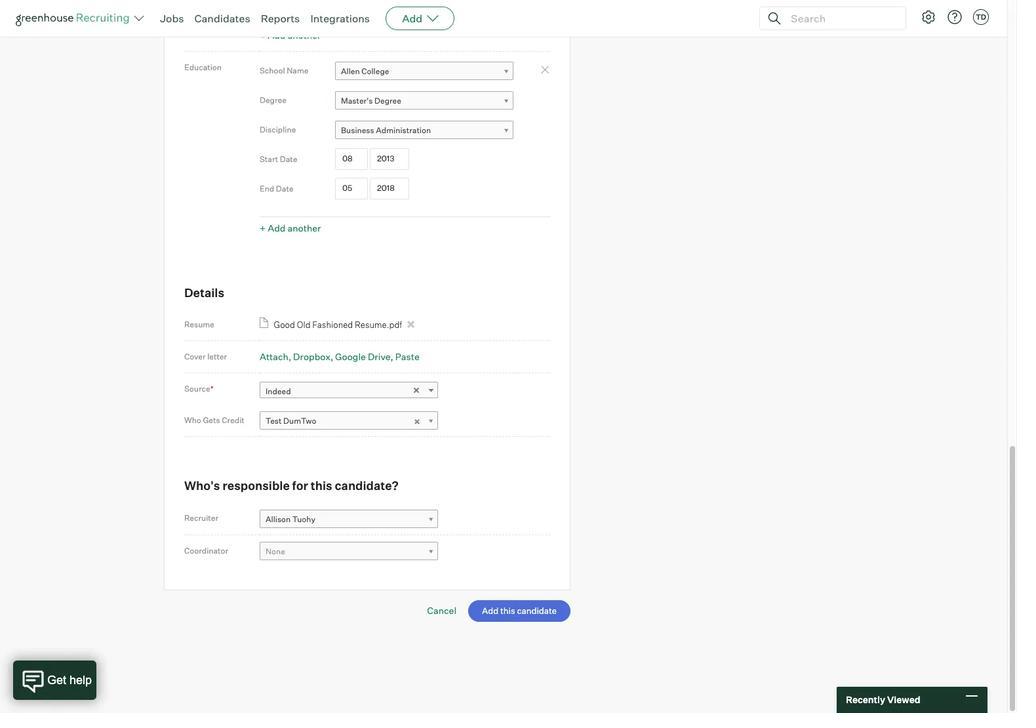 Task type: locate. For each thing, give the bounding box(es) containing it.
allison tuohy link
[[260, 509, 438, 529]]

1 vertical spatial another
[[288, 222, 321, 233]]

source *
[[184, 384, 214, 394]]

another down reports
[[288, 29, 321, 41]]

None file field
[[16, 648, 182, 662], [0, 664, 166, 678], [16, 648, 182, 662], [0, 664, 166, 678]]

1 vertical spatial +
[[260, 222, 266, 233]]

another for + add another 'link' in the education element
[[288, 222, 321, 233]]

cancel
[[427, 605, 457, 616]]

add up allen college link
[[402, 12, 423, 25]]

date
[[280, 154, 297, 164], [276, 184, 294, 193]]

1 horizontal spatial degree
[[375, 96, 401, 105]]

+ add another link down end date
[[260, 222, 321, 233]]

1 + add another from the top
[[260, 29, 321, 41]]

name
[[287, 66, 309, 75]]

master's degree
[[341, 96, 401, 105]]

1 another from the top
[[288, 29, 321, 41]]

none link
[[260, 542, 438, 561]]

dropbox
[[293, 351, 331, 362]]

another down end date
[[288, 222, 321, 233]]

1 vertical spatial + add another
[[260, 222, 321, 233]]

recently viewed
[[846, 694, 921, 705]]

+ add another link
[[260, 29, 321, 41], [260, 222, 321, 233]]

add button
[[386, 7, 455, 30]]

+ add another link down reports
[[260, 29, 321, 41]]

discipline
[[260, 125, 296, 134]]

add for + add another 'link' in the education element
[[268, 222, 286, 233]]

configure image
[[921, 9, 937, 25]]

add
[[402, 12, 423, 25], [268, 29, 286, 41], [268, 222, 286, 233]]

None submit
[[468, 601, 571, 622]]

another for second + add another 'link' from the bottom
[[288, 29, 321, 41]]

*
[[210, 384, 214, 394]]

yyyy text field for end date
[[370, 178, 409, 199]]

+ down reports
[[260, 29, 266, 41]]

dropbox link
[[293, 351, 333, 362]]

master's degree link
[[335, 91, 514, 110]]

1 + add another link from the top
[[260, 29, 321, 41]]

degree
[[260, 95, 287, 105], [375, 96, 401, 105]]

yyyy text field down the 'business administration'
[[370, 148, 409, 170]]

YYYY text field
[[370, 148, 409, 170], [370, 178, 409, 199]]

1 vertical spatial + add another link
[[260, 222, 321, 233]]

+ add another for + add another 'link' in the education element
[[260, 222, 321, 233]]

fashioned
[[312, 320, 353, 330]]

0 vertical spatial + add another
[[260, 29, 321, 41]]

+ add another
[[260, 29, 321, 41], [260, 222, 321, 233]]

cancel link
[[427, 605, 457, 616]]

1 + from the top
[[260, 29, 266, 41]]

add down end date
[[268, 222, 286, 233]]

add for second + add another 'link' from the bottom
[[268, 29, 286, 41]]

allison
[[266, 514, 291, 524]]

viewed
[[888, 694, 921, 705]]

administration
[[376, 125, 431, 135]]

2 vertical spatial add
[[268, 222, 286, 233]]

2 another from the top
[[288, 222, 321, 233]]

tuohy
[[292, 514, 316, 524]]

cover
[[184, 352, 206, 362]]

add inside education element
[[268, 222, 286, 233]]

attach link
[[260, 351, 291, 362]]

1 yyyy text field from the top
[[370, 148, 409, 170]]

2 + add another link from the top
[[260, 222, 321, 233]]

allison tuohy
[[266, 514, 316, 524]]

another
[[288, 29, 321, 41], [288, 222, 321, 233]]

business
[[341, 125, 374, 135]]

paste link
[[395, 351, 420, 362]]

another inside education element
[[288, 222, 321, 233]]

date right start
[[280, 154, 297, 164]]

0 vertical spatial yyyy text field
[[370, 148, 409, 170]]

+ add another for second + add another 'link' from the bottom
[[260, 29, 321, 41]]

+ inside education element
[[260, 222, 266, 233]]

school
[[260, 66, 285, 75]]

0 vertical spatial + add another link
[[260, 29, 321, 41]]

yyyy text field right mm text field
[[370, 178, 409, 199]]

0 vertical spatial +
[[260, 29, 266, 41]]

candidates link
[[195, 12, 250, 25]]

+ add another link inside education element
[[260, 222, 321, 233]]

drive
[[368, 351, 391, 362]]

None text field
[[260, 0, 440, 24]]

2 + from the top
[[260, 222, 266, 233]]

start
[[260, 154, 278, 164]]

degree down school
[[260, 95, 287, 105]]

+ down 'end'
[[260, 222, 266, 233]]

master's
[[341, 96, 373, 105]]

+
[[260, 29, 266, 41], [260, 222, 266, 233]]

MM text field
[[335, 178, 368, 199]]

+ add another down end date
[[260, 222, 321, 233]]

1 vertical spatial yyyy text field
[[370, 178, 409, 199]]

business administration link
[[335, 121, 514, 140]]

date right 'end'
[[276, 184, 294, 193]]

+ add another down reports
[[260, 29, 321, 41]]

who's responsible for this candidate?
[[184, 479, 399, 493]]

0 vertical spatial add
[[402, 12, 423, 25]]

degree up the 'business administration'
[[375, 96, 401, 105]]

1 vertical spatial add
[[268, 29, 286, 41]]

2 yyyy text field from the top
[[370, 178, 409, 199]]

indeed link
[[260, 382, 438, 401]]

1 vertical spatial date
[[276, 184, 294, 193]]

0 vertical spatial another
[[288, 29, 321, 41]]

0 vertical spatial date
[[280, 154, 297, 164]]

cover letter
[[184, 352, 227, 362]]

credit
[[222, 415, 245, 425]]

2 + add another from the top
[[260, 222, 321, 233]]

test
[[266, 416, 282, 426]]

start date
[[260, 154, 297, 164]]

business administration
[[341, 125, 431, 135]]

old
[[297, 320, 311, 330]]

+ for + add another 'link' in the education element
[[260, 222, 266, 233]]

good old fashioned resume.pdf
[[274, 320, 402, 330]]

who gets credit
[[184, 415, 245, 425]]

+ add another inside education element
[[260, 222, 321, 233]]

add down reports
[[268, 29, 286, 41]]

td button
[[971, 7, 992, 28]]



Task type: vqa. For each thing, say whether or not it's contained in the screenshot.
administration at the top left
yes



Task type: describe. For each thing, give the bounding box(es) containing it.
coordinator
[[184, 546, 228, 555]]

who's
[[184, 479, 220, 493]]

date for end date
[[276, 184, 294, 193]]

integrations
[[311, 12, 370, 25]]

test dumtwo link
[[260, 412, 438, 431]]

good
[[274, 320, 295, 330]]

end
[[260, 184, 274, 193]]

who
[[184, 415, 201, 425]]

candidate?
[[335, 479, 399, 493]]

integrations link
[[311, 12, 370, 25]]

greenhouse recruiting image
[[16, 10, 134, 26]]

0 horizontal spatial degree
[[260, 95, 287, 105]]

indeed
[[266, 386, 291, 396]]

yyyy text field for start date
[[370, 148, 409, 170]]

google
[[335, 351, 366, 362]]

none
[[266, 547, 285, 557]]

MM text field
[[335, 148, 368, 170]]

allen
[[341, 66, 360, 76]]

google drive link
[[335, 351, 394, 362]]

degree inside the master's degree link
[[375, 96, 401, 105]]

letter
[[207, 352, 227, 362]]

td
[[976, 12, 987, 22]]

attach dropbox google drive paste
[[260, 351, 420, 362]]

reports link
[[261, 12, 300, 25]]

end date
[[260, 184, 294, 193]]

dumtwo
[[283, 416, 317, 426]]

jobs
[[160, 12, 184, 25]]

+ for second + add another 'link' from the bottom
[[260, 29, 266, 41]]

allen college link
[[335, 62, 514, 81]]

allen college
[[341, 66, 389, 76]]

details
[[184, 285, 224, 300]]

recruiter
[[184, 513, 218, 523]]

recently
[[846, 694, 886, 705]]

reports
[[261, 12, 300, 25]]

college
[[362, 66, 389, 76]]

attach
[[260, 351, 289, 362]]

td button
[[974, 9, 989, 25]]

gets
[[203, 415, 220, 425]]

candidates
[[195, 12, 250, 25]]

education element
[[260, 56, 550, 237]]

responsible
[[223, 479, 290, 493]]

for
[[292, 479, 308, 493]]

school name
[[260, 66, 309, 75]]

add inside popup button
[[402, 12, 423, 25]]

date for start date
[[280, 154, 297, 164]]

education
[[184, 62, 222, 72]]

test dumtwo
[[266, 416, 317, 426]]

source
[[184, 384, 210, 394]]

this
[[311, 479, 332, 493]]

resume.pdf
[[355, 320, 402, 330]]

Search text field
[[788, 9, 894, 28]]

jobs link
[[160, 12, 184, 25]]

resume
[[184, 320, 214, 330]]

paste
[[395, 351, 420, 362]]



